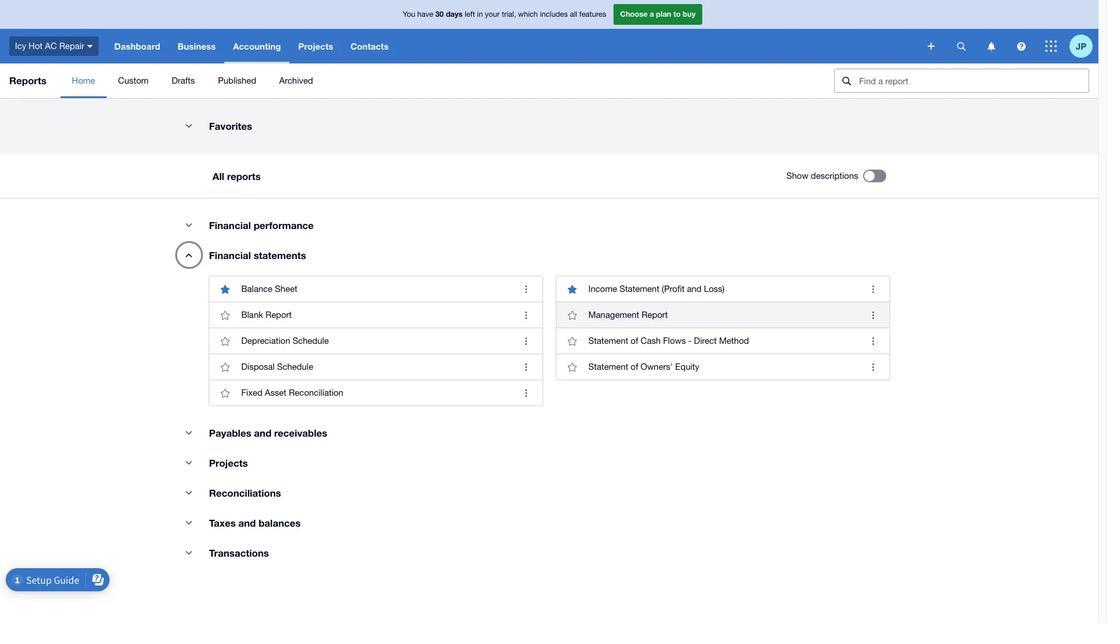 Task type: vqa. For each thing, say whether or not it's contained in the screenshot.
FINANCIAL for Financial statements
yes



Task type: locate. For each thing, give the bounding box(es) containing it.
1 collapse report group image from the top
[[177, 213, 200, 237]]

None field
[[835, 69, 1090, 93]]

and right taxes on the left of page
[[239, 517, 256, 529]]

archived link
[[268, 63, 325, 98]]

statement up management report
[[620, 284, 660, 294]]

statements
[[254, 249, 306, 261]]

report
[[266, 310, 292, 320], [642, 310, 668, 320]]

drafts link
[[160, 63, 206, 98]]

of for cash
[[631, 336, 639, 346]]

you
[[403, 10, 415, 19]]

which
[[518, 10, 538, 19]]

favorite image inside fixed asset reconciliation link
[[214, 381, 237, 404]]

2 vertical spatial statement
[[589, 362, 629, 372]]

and
[[687, 284, 702, 294], [254, 427, 272, 439], [239, 517, 256, 529]]

payables
[[209, 427, 251, 439]]

2 financial from the top
[[209, 249, 251, 261]]

balance
[[241, 284, 273, 294]]

1 remove favorite image from the left
[[214, 277, 237, 301]]

and right payables
[[254, 427, 272, 439]]

custom
[[118, 76, 149, 85]]

0 vertical spatial projects
[[298, 41, 333, 51]]

report for blank report
[[266, 310, 292, 320]]

drafts
[[172, 76, 195, 85]]

choose a plan to buy
[[620, 9, 696, 19]]

collapse report group image up expand report group icon
[[177, 213, 200, 237]]

more options image inside income statement (profit and loss) 'link'
[[862, 277, 885, 301]]

show descriptions
[[787, 171, 859, 181]]

favorite image for depreciation schedule
[[214, 329, 237, 352]]

1 report from the left
[[266, 310, 292, 320]]

1 horizontal spatial remove favorite image
[[561, 277, 584, 301]]

to
[[674, 9, 681, 19]]

financial
[[209, 219, 251, 231], [209, 249, 251, 261]]

1 financial from the top
[[209, 219, 251, 231]]

1 vertical spatial collapse report group image
[[177, 511, 200, 534]]

navigation containing dashboard
[[106, 29, 920, 63]]

payables and receivables
[[209, 427, 328, 439]]

financial performance
[[209, 219, 314, 231]]

0 vertical spatial collapse report group image
[[177, 213, 200, 237]]

financial right expand report group icon
[[209, 249, 251, 261]]

2 report from the left
[[642, 310, 668, 320]]

remove favorite image
[[214, 277, 237, 301], [561, 277, 584, 301]]

collapse report group image for taxes
[[177, 511, 200, 534]]

left
[[465, 10, 475, 19]]

svg image left jp in the right of the page
[[1046, 40, 1057, 52]]

2 of from the top
[[631, 362, 639, 372]]

0 vertical spatial statement
[[620, 284, 660, 294]]

svg image up find a report text box
[[928, 43, 935, 50]]

of left owners'
[[631, 362, 639, 372]]

statement of owners' equity link
[[556, 354, 890, 380]]

favorite image for statement of owners' equity
[[561, 355, 584, 378]]

1 of from the top
[[631, 336, 639, 346]]

repair
[[59, 41, 84, 51]]

more options image
[[515, 303, 538, 327], [862, 303, 885, 327], [515, 355, 538, 378], [515, 381, 538, 404]]

blank
[[241, 310, 263, 320]]

1 vertical spatial favorite image
[[214, 381, 237, 404]]

0 vertical spatial financial
[[209, 219, 251, 231]]

1 vertical spatial and
[[254, 427, 272, 439]]

svg image inside icy hot ac repair popup button
[[87, 45, 93, 48]]

more options image for owners'
[[862, 355, 885, 378]]

favorite image
[[214, 303, 237, 327], [561, 303, 584, 327], [561, 329, 584, 352], [214, 355, 237, 378], [561, 355, 584, 378]]

more options image
[[515, 277, 538, 301], [862, 277, 885, 301], [515, 329, 538, 352], [862, 329, 885, 352], [862, 355, 885, 378]]

income statement (profit and loss)
[[589, 284, 725, 294]]

you have 30 days left in your trial, which includes all features
[[403, 9, 607, 19]]

remove favorite image inside balance sheet link
[[214, 277, 237, 301]]

svg image
[[1046, 40, 1057, 52], [928, 43, 935, 50]]

navigation
[[106, 29, 920, 63]]

0 vertical spatial favorite image
[[214, 329, 237, 352]]

expand report group image
[[177, 243, 200, 267]]

favorite image for blank report
[[214, 303, 237, 327]]

0 vertical spatial and
[[687, 284, 702, 294]]

projects down payables
[[209, 457, 248, 469]]

svg image
[[957, 42, 966, 50], [988, 42, 995, 50], [1017, 42, 1026, 50], [87, 45, 93, 48]]

2 remove favorite image from the left
[[561, 277, 584, 301]]

statement down the management
[[589, 336, 629, 346]]

more options image inside blank report link
[[515, 303, 538, 327]]

more options image inside the disposal schedule link
[[515, 355, 538, 378]]

favorite image inside statement of cash flows - direct method link
[[561, 329, 584, 352]]

0 horizontal spatial remove favorite image
[[214, 277, 237, 301]]

1 vertical spatial financial
[[209, 249, 251, 261]]

collapse report group image
[[177, 213, 200, 237], [177, 511, 200, 534]]

direct
[[694, 336, 717, 346]]

0 vertical spatial schedule
[[293, 336, 329, 346]]

fixed asset reconciliation link
[[209, 380, 543, 406]]

favorite image left depreciation
[[214, 329, 237, 352]]

remove favorite image left income
[[561, 277, 584, 301]]

fixed
[[241, 388, 263, 397]]

schedule for disposal schedule
[[277, 362, 313, 372]]

more options image for (profit
[[862, 277, 885, 301]]

1 vertical spatial projects
[[209, 457, 248, 469]]

schedule up disposal schedule at the left of page
[[293, 336, 329, 346]]

features
[[580, 10, 607, 19]]

more options image inside statement of cash flows - direct method link
[[862, 329, 885, 352]]

home
[[72, 76, 95, 85]]

collapse report group image for favorites
[[177, 114, 200, 137]]

2 collapse report group image from the top
[[177, 511, 200, 534]]

2 collapse report group image from the top
[[177, 421, 200, 444]]

and left loss)
[[687, 284, 702, 294]]

remove favorite image left balance
[[214, 277, 237, 301]]

1 collapse report group image from the top
[[177, 114, 200, 137]]

favorite image
[[214, 329, 237, 352], [214, 381, 237, 404]]

menu
[[60, 63, 826, 98]]

2 vertical spatial and
[[239, 517, 256, 529]]

home link
[[60, 63, 107, 98]]

projects
[[298, 41, 333, 51], [209, 457, 248, 469]]

and for balances
[[239, 517, 256, 529]]

0 horizontal spatial report
[[266, 310, 292, 320]]

0 vertical spatial of
[[631, 336, 639, 346]]

banner containing jp
[[0, 0, 1099, 63]]

more options image for disposal schedule
[[515, 355, 538, 378]]

collapse report group image left taxes on the left of page
[[177, 511, 200, 534]]

icy
[[15, 41, 26, 51]]

schedule up "fixed asset reconciliation"
[[277, 362, 313, 372]]

more options image inside fixed asset reconciliation link
[[515, 381, 538, 404]]

statement for owners'
[[589, 362, 629, 372]]

favorite image left fixed
[[214, 381, 237, 404]]

1 horizontal spatial projects
[[298, 41, 333, 51]]

of
[[631, 336, 639, 346], [631, 362, 639, 372]]

collapse report group image
[[177, 114, 200, 137], [177, 421, 200, 444], [177, 451, 200, 474], [177, 481, 200, 504], [177, 541, 200, 564]]

report down income statement (profit and loss)
[[642, 310, 668, 320]]

business
[[178, 41, 216, 51]]

report right blank
[[266, 310, 292, 320]]

3 collapse report group image from the top
[[177, 451, 200, 474]]

projects up archived
[[298, 41, 333, 51]]

1 vertical spatial schedule
[[277, 362, 313, 372]]

in
[[477, 10, 483, 19]]

1 horizontal spatial report
[[642, 310, 668, 320]]

0 horizontal spatial svg image
[[928, 43, 935, 50]]

performance
[[254, 219, 314, 231]]

5 collapse report group image from the top
[[177, 541, 200, 564]]

icy hot ac repair
[[15, 41, 84, 51]]

favorite image inside "depreciation schedule" link
[[214, 329, 237, 352]]

all reports
[[213, 170, 261, 182]]

statement
[[620, 284, 660, 294], [589, 336, 629, 346], [589, 362, 629, 372]]

1 vertical spatial statement
[[589, 336, 629, 346]]

menu containing home
[[60, 63, 826, 98]]

more options image for blank report
[[515, 303, 538, 327]]

projects button
[[290, 29, 342, 63]]

more options image inside "management report" link
[[862, 303, 885, 327]]

2 favorite image from the top
[[214, 381, 237, 404]]

disposal schedule link
[[209, 354, 543, 380]]

of left cash
[[631, 336, 639, 346]]

dashboard
[[114, 41, 160, 51]]

financial for financial performance
[[209, 219, 251, 231]]

financial for financial statements
[[209, 249, 251, 261]]

more options image for fixed asset reconciliation
[[515, 381, 538, 404]]

1 favorite image from the top
[[214, 329, 237, 352]]

statement left owners'
[[589, 362, 629, 372]]

statement of cash flows - direct method
[[589, 336, 749, 346]]

collapse report group image for reconciliations
[[177, 481, 200, 504]]

accounting button
[[225, 29, 290, 63]]

collapse report group image for payables and receivables
[[177, 421, 200, 444]]

4 collapse report group image from the top
[[177, 481, 200, 504]]

management report
[[589, 310, 668, 320]]

1 vertical spatial of
[[631, 362, 639, 372]]

more options image inside the statement of owners' equity link
[[862, 355, 885, 378]]

financial up financial statements
[[209, 219, 251, 231]]

favorite image inside the statement of owners' equity link
[[561, 355, 584, 378]]

icy hot ac repair button
[[0, 29, 106, 63]]

reports
[[9, 74, 46, 87]]

custom link
[[107, 63, 160, 98]]

remove favorite image inside income statement (profit and loss) 'link'
[[561, 277, 584, 301]]

banner
[[0, 0, 1099, 63]]



Task type: describe. For each thing, give the bounding box(es) containing it.
depreciation schedule link
[[209, 328, 543, 354]]

hot
[[29, 41, 43, 51]]

published
[[218, 76, 256, 85]]

schedule for depreciation schedule
[[293, 336, 329, 346]]

balance sheet link
[[209, 276, 543, 302]]

(profit
[[662, 284, 685, 294]]

favorites
[[209, 120, 252, 132]]

depreciation schedule
[[241, 336, 329, 346]]

flows
[[663, 336, 686, 346]]

fixed asset reconciliation
[[241, 388, 344, 397]]

reconciliation
[[289, 388, 344, 397]]

income statement (profit and loss) link
[[556, 276, 890, 302]]

jp button
[[1070, 29, 1099, 63]]

asset
[[265, 388, 287, 397]]

contacts
[[351, 41, 389, 51]]

balances
[[259, 517, 301, 529]]

statement inside 'link'
[[620, 284, 660, 294]]

your
[[485, 10, 500, 19]]

disposal
[[241, 362, 275, 372]]

statement of owners' equity
[[589, 362, 700, 372]]

more options image for management report
[[862, 303, 885, 327]]

accounting
[[233, 41, 281, 51]]

favorite image for fixed asset reconciliation
[[214, 381, 237, 404]]

statement for cash
[[589, 336, 629, 346]]

trial,
[[502, 10, 516, 19]]

remove favorite image for balance sheet
[[214, 277, 237, 301]]

archived
[[279, 76, 313, 85]]

-
[[689, 336, 692, 346]]

sheet
[[275, 284, 298, 294]]

collapse report group image for financial
[[177, 213, 200, 237]]

buy
[[683, 9, 696, 19]]

equity
[[676, 362, 700, 372]]

includes
[[540, 10, 568, 19]]

income
[[589, 284, 617, 294]]

receivables
[[274, 427, 328, 439]]

depreciation
[[241, 336, 290, 346]]

and inside income statement (profit and loss) 'link'
[[687, 284, 702, 294]]

ac
[[45, 41, 57, 51]]

30
[[436, 9, 444, 19]]

collapse report group image for projects
[[177, 451, 200, 474]]

statement of cash flows - direct method link
[[556, 328, 890, 354]]

taxes
[[209, 517, 236, 529]]

method
[[720, 336, 749, 346]]

0 horizontal spatial projects
[[209, 457, 248, 469]]

financial statements
[[209, 249, 306, 261]]

a
[[650, 9, 654, 19]]

of for owners'
[[631, 362, 639, 372]]

loss)
[[704, 284, 725, 294]]

days
[[446, 9, 463, 19]]

all
[[213, 170, 224, 182]]

reports
[[227, 170, 261, 182]]

management report link
[[556, 302, 890, 328]]

disposal schedule
[[241, 362, 313, 372]]

all
[[570, 10, 578, 19]]

favorite image for disposal schedule
[[214, 355, 237, 378]]

choose
[[620, 9, 648, 19]]

taxes and balances
[[209, 517, 301, 529]]

blank report
[[241, 310, 292, 320]]

favorite image for management report
[[561, 303, 584, 327]]

jp
[[1076, 41, 1087, 51]]

collapse report group image for transactions
[[177, 541, 200, 564]]

owners'
[[641, 362, 673, 372]]

descriptions
[[811, 171, 859, 181]]

transactions
[[209, 547, 269, 559]]

reconciliations
[[209, 487, 281, 499]]

remove favorite image for income statement (profit and loss)
[[561, 277, 584, 301]]

favorite image for statement of cash flows - direct method
[[561, 329, 584, 352]]

contacts button
[[342, 29, 398, 63]]

balance sheet
[[241, 284, 298, 294]]

Find a report text field
[[858, 69, 1089, 92]]

dashboard link
[[106, 29, 169, 63]]

1 horizontal spatial svg image
[[1046, 40, 1057, 52]]

more options image for cash
[[862, 329, 885, 352]]

management
[[589, 310, 640, 320]]

blank report link
[[209, 302, 543, 328]]

report for management report
[[642, 310, 668, 320]]

projects inside projects dropdown button
[[298, 41, 333, 51]]

plan
[[656, 9, 672, 19]]

show
[[787, 171, 809, 181]]

cash
[[641, 336, 661, 346]]

more options image inside balance sheet link
[[515, 277, 538, 301]]

and for receivables
[[254, 427, 272, 439]]

business button
[[169, 29, 225, 63]]

published link
[[206, 63, 268, 98]]

have
[[418, 10, 434, 19]]



